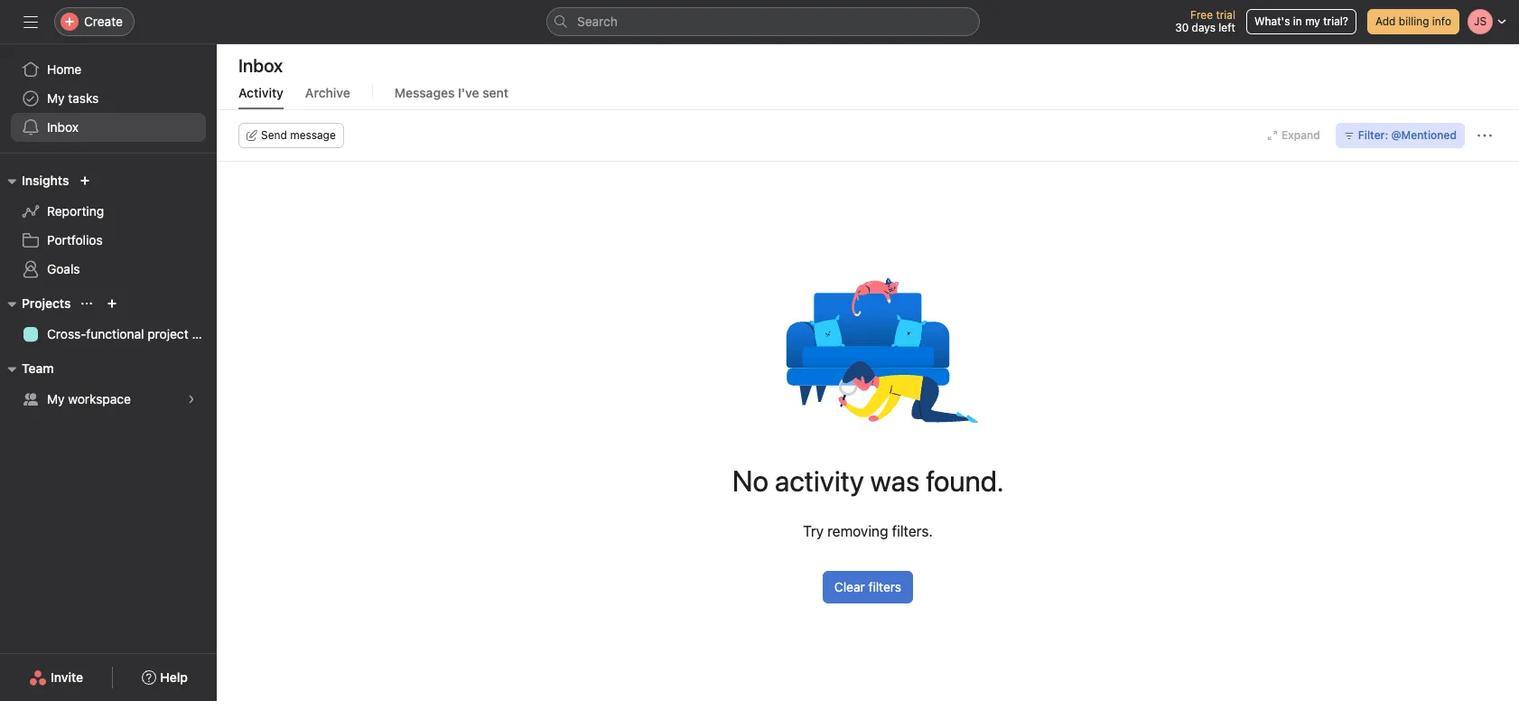 Task type: vqa. For each thing, say whether or not it's contained in the screenshot.
2nd Completed icon from the bottom
no



Task type: locate. For each thing, give the bounding box(es) containing it.
help
[[160, 670, 188, 685]]

messages
[[395, 85, 455, 100]]

30
[[1176, 21, 1189, 34]]

projects
[[22, 295, 71, 311]]

inbox link
[[11, 113, 206, 142]]

1 vertical spatial my
[[47, 391, 65, 407]]

activity link
[[239, 85, 284, 109]]

invite button
[[17, 661, 95, 694]]

activity
[[775, 463, 864, 497]]

send
[[261, 128, 287, 142]]

hide sidebar image
[[23, 14, 38, 29]]

insights button
[[0, 170, 69, 192]]

my
[[47, 90, 65, 106], [47, 391, 65, 407]]

teams element
[[0, 352, 217, 417]]

my left tasks
[[47, 90, 65, 106]]

new image
[[80, 175, 91, 186]]

filters.
[[892, 523, 933, 539]]

trial?
[[1324, 14, 1349, 28]]

1 my from the top
[[47, 90, 65, 106]]

my workspace
[[47, 391, 131, 407]]

projects button
[[0, 293, 71, 314]]

messages i've sent link
[[395, 85, 509, 109]]

try removing filters.
[[803, 523, 933, 539]]

try
[[803, 523, 824, 539]]

home link
[[11, 55, 206, 84]]

filter: @mentioned button
[[1336, 123, 1466, 148]]

0 vertical spatial my
[[47, 90, 65, 106]]

insights
[[22, 173, 69, 188]]

days
[[1192, 21, 1216, 34]]

projects element
[[0, 287, 217, 352]]

inbox
[[239, 55, 283, 76], [47, 119, 79, 135]]

insights element
[[0, 164, 217, 287]]

my
[[1306, 14, 1321, 28]]

clear filters button
[[823, 571, 914, 603]]

2 my from the top
[[47, 391, 65, 407]]

trial
[[1217, 8, 1236, 22]]

expand button
[[1260, 123, 1329, 148]]

archive
[[305, 85, 350, 100]]

i've
[[458, 85, 479, 100]]

clear filters
[[835, 579, 902, 594]]

0 horizontal spatial inbox
[[47, 119, 79, 135]]

inbox up activity
[[239, 55, 283, 76]]

new project or portfolio image
[[107, 298, 118, 309]]

reporting link
[[11, 197, 206, 226]]

cross-functional project plan link
[[11, 320, 217, 349]]

inbox down my tasks
[[47, 119, 79, 135]]

send message
[[261, 128, 336, 142]]

no
[[733, 463, 769, 497]]

my inside global element
[[47, 90, 65, 106]]

filter: @mentioned
[[1359, 128, 1457, 142]]

1 horizontal spatial inbox
[[239, 55, 283, 76]]

global element
[[0, 44, 217, 153]]

more actions image
[[1478, 128, 1493, 143]]

my inside teams element
[[47, 391, 65, 407]]

1 vertical spatial inbox
[[47, 119, 79, 135]]

reporting
[[47, 203, 104, 219]]

see details, my workspace image
[[186, 394, 197, 405]]

home
[[47, 61, 82, 77]]

free
[[1191, 8, 1214, 22]]

cross-functional project plan
[[47, 326, 217, 342]]

tasks
[[68, 90, 99, 106]]

search
[[577, 14, 618, 29]]

billing
[[1399, 14, 1430, 28]]

my down team
[[47, 391, 65, 407]]



Task type: describe. For each thing, give the bounding box(es) containing it.
cross-
[[47, 326, 86, 342]]

add
[[1376, 14, 1396, 28]]

what's in my trial? button
[[1247, 9, 1357, 34]]

0 vertical spatial inbox
[[239, 55, 283, 76]]

help button
[[130, 661, 200, 694]]

messages i've sent
[[395, 85, 509, 100]]

my workspace link
[[11, 385, 206, 414]]

free trial 30 days left
[[1176, 8, 1236, 34]]

expand
[[1282, 128, 1321, 142]]

was found.
[[871, 463, 1004, 497]]

filters
[[869, 579, 902, 594]]

search list box
[[547, 7, 980, 36]]

no activity was found.
[[733, 463, 1004, 497]]

sent
[[483, 85, 509, 100]]

clear
[[835, 579, 865, 594]]

workspace
[[68, 391, 131, 407]]

goals
[[47, 261, 80, 276]]

archive link
[[305, 85, 350, 109]]

what's
[[1255, 14, 1291, 28]]

my for my workspace
[[47, 391, 65, 407]]

my tasks link
[[11, 84, 206, 113]]

portfolios link
[[11, 226, 206, 255]]

search button
[[547, 7, 980, 36]]

info
[[1433, 14, 1452, 28]]

add billing info
[[1376, 14, 1452, 28]]

my tasks
[[47, 90, 99, 106]]

project
[[148, 326, 189, 342]]

left
[[1219, 21, 1236, 34]]

my for my tasks
[[47, 90, 65, 106]]

add billing info button
[[1368, 9, 1460, 34]]

message
[[290, 128, 336, 142]]

send message button
[[239, 123, 344, 148]]

removing
[[828, 523, 889, 539]]

create button
[[54, 7, 135, 36]]

portfolios
[[47, 232, 103, 248]]

@mentioned
[[1392, 128, 1457, 142]]

in
[[1294, 14, 1303, 28]]

filter:
[[1359, 128, 1389, 142]]

show options, current sort, top image
[[82, 298, 93, 309]]

activity
[[239, 85, 284, 100]]

team
[[22, 361, 54, 376]]

goals link
[[11, 255, 206, 284]]

invite
[[51, 670, 83, 685]]

functional
[[86, 326, 144, 342]]

what's in my trial?
[[1255, 14, 1349, 28]]

create
[[84, 14, 123, 29]]

team button
[[0, 358, 54, 379]]

inbox inside global element
[[47, 119, 79, 135]]

plan
[[192, 326, 217, 342]]



